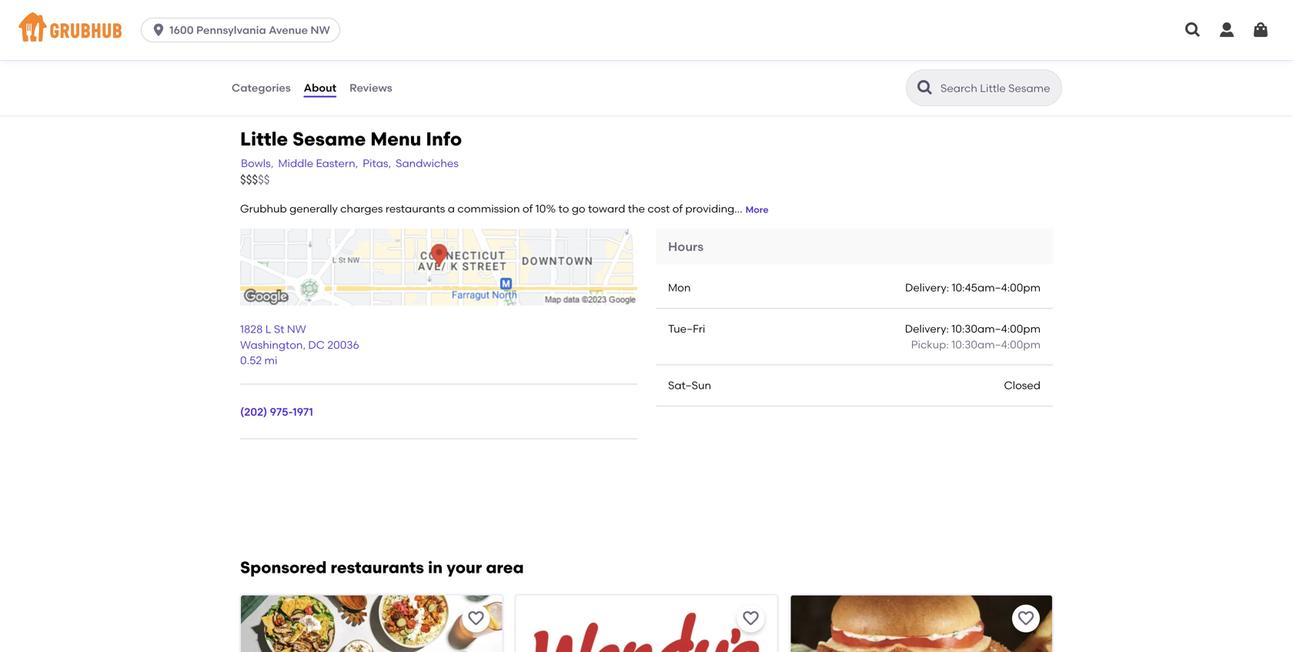 Task type: describe. For each thing, give the bounding box(es) containing it.
2 of from the left
[[673, 202, 683, 215]]

grubhub
[[240, 202, 287, 215]]

nw for avenue
[[311, 23, 330, 37]]

in
[[428, 558, 443, 577]]

save this restaurant image for hard rock cafe logo's save this restaurant button
[[1017, 609, 1036, 628]]

bowls,
[[241, 157, 274, 170]]

reviews
[[350, 81, 393, 94]]

a
[[448, 202, 455, 215]]

your
[[447, 558, 482, 577]]

(202)
[[240, 406, 267, 419]]

sesame
[[293, 128, 366, 150]]

sat–sun
[[668, 379, 712, 392]]

1828
[[240, 323, 263, 336]]

save this restaurant button for roti mediterranean bowls, salads & pitas logo
[[462, 605, 490, 632]]

hours
[[668, 239, 704, 254]]

hard rock cafe logo image
[[791, 596, 1053, 652]]

1600 pennsylvania avenue nw
[[169, 23, 330, 37]]

delivery: 10:30am–4:00pm
[[905, 322, 1041, 335]]

middle
[[278, 157, 313, 170]]

save this restaurant image for save this restaurant button related to 'wendy's logo'
[[742, 609, 761, 628]]

st
[[274, 323, 285, 336]]

save this restaurant button for hard rock cafe logo
[[1013, 605, 1040, 632]]

10:45am–4:00pm
[[952, 281, 1041, 294]]

svg image
[[1218, 21, 1237, 39]]

mi
[[265, 354, 277, 367]]

closed
[[1005, 379, 1041, 392]]

svg image inside 1600 pennsylvania avenue nw button
[[151, 22, 166, 38]]

avenue
[[269, 23, 308, 37]]

10:30am–4:00pm for pickup: 10:30am–4:00pm
[[952, 338, 1041, 351]]

delivery: 10:45am–4:00pm
[[906, 281, 1041, 294]]

$$$$$
[[240, 173, 270, 187]]

tue–fri
[[668, 322, 706, 335]]

$$$
[[240, 173, 258, 187]]

generally
[[290, 202, 338, 215]]

bowls, middle eastern, pitas, sandwiches
[[241, 157, 459, 170]]

more
[[746, 204, 769, 215]]

save this restaurant button for 'wendy's logo'
[[737, 605, 765, 632]]

toward
[[588, 202, 626, 215]]

pennsylvania
[[196, 23, 266, 37]]

l
[[265, 323, 271, 336]]

little
[[240, 128, 288, 150]]

pickup: 10:30am–4:00pm
[[912, 338, 1041, 351]]

10%
[[536, 202, 556, 215]]

20036
[[328, 338, 359, 351]]

pickup:
[[912, 338, 949, 351]]

10:30am–4:00pm for delivery: 10:30am–4:00pm
[[952, 322, 1041, 335]]

to
[[559, 202, 569, 215]]

washington
[[240, 338, 303, 351]]

sandwiches button
[[395, 155, 460, 172]]



Task type: locate. For each thing, give the bounding box(es) containing it.
1 of from the left
[[523, 202, 533, 215]]

1 horizontal spatial save this restaurant image
[[1017, 609, 1036, 628]]

svg image left svg image
[[1184, 21, 1203, 39]]

little sesame menu info
[[240, 128, 462, 150]]

search icon image
[[916, 79, 935, 97]]

svg image right svg image
[[1252, 21, 1271, 39]]

0 vertical spatial delivery:
[[906, 281, 950, 294]]

main navigation navigation
[[0, 0, 1294, 60]]

10:30am–4:00pm
[[952, 322, 1041, 335], [952, 338, 1041, 351]]

more button
[[746, 203, 769, 217]]

the
[[628, 202, 645, 215]]

10:30am–4:00pm up pickup: 10:30am–4:00pm at the bottom right of page
[[952, 322, 1041, 335]]

(202) 975-1971
[[240, 406, 313, 419]]

1971
[[293, 406, 313, 419]]

svg image left 1600
[[151, 22, 166, 38]]

1 save this restaurant image from the left
[[742, 609, 761, 628]]

2 horizontal spatial save this restaurant button
[[1013, 605, 1040, 632]]

nw right st
[[287, 323, 306, 336]]

restaurants left "a"
[[386, 202, 445, 215]]

dc
[[308, 338, 325, 351]]

2 10:30am–4:00pm from the top
[[952, 338, 1041, 351]]

area
[[486, 558, 524, 577]]

nw inside button
[[311, 23, 330, 37]]

cost
[[648, 202, 670, 215]]

reviews button
[[349, 60, 393, 116]]

restaurants up roti mediterranean bowls, salads & pitas logo
[[331, 558, 424, 577]]

0 horizontal spatial save this restaurant image
[[742, 609, 761, 628]]

save this restaurant image
[[467, 609, 485, 628]]

sandwiches
[[396, 157, 459, 170]]

10:30am–4:00pm down delivery: 10:30am–4:00pm
[[952, 338, 1041, 351]]

...
[[735, 202, 743, 215]]

about
[[304, 81, 337, 94]]

0 horizontal spatial of
[[523, 202, 533, 215]]

0 vertical spatial 10:30am–4:00pm
[[952, 322, 1041, 335]]

0 horizontal spatial save this restaurant button
[[462, 605, 490, 632]]

save this restaurant button
[[462, 605, 490, 632], [737, 605, 765, 632], [1013, 605, 1040, 632]]

about button
[[303, 60, 337, 116]]

nw inside 1828 l st nw washington , dc 20036 0.52 mi
[[287, 323, 306, 336]]

svg image
[[1184, 21, 1203, 39], [1252, 21, 1271, 39], [151, 22, 166, 38]]

roti mediterranean bowls, salads & pitas logo image
[[241, 596, 502, 652]]

0.52
[[240, 354, 262, 367]]

(202) 975-1971 button
[[240, 404, 313, 420]]

Search Little Sesame search field
[[939, 81, 1057, 95]]

1600 pennsylvania avenue nw button
[[141, 18, 346, 42]]

1828 l st nw washington , dc 20036 0.52 mi
[[240, 323, 359, 367]]

nw
[[311, 23, 330, 37], [287, 323, 306, 336]]

1600
[[169, 23, 194, 37]]

1 vertical spatial 10:30am–4:00pm
[[952, 338, 1041, 351]]

of left 10%
[[523, 202, 533, 215]]

sponsored
[[240, 558, 327, 577]]

charges
[[340, 202, 383, 215]]

restaurants
[[386, 202, 445, 215], [331, 558, 424, 577]]

2 horizontal spatial svg image
[[1252, 21, 1271, 39]]

1 vertical spatial delivery:
[[905, 322, 949, 335]]

2 save this restaurant button from the left
[[737, 605, 765, 632]]

1 horizontal spatial of
[[673, 202, 683, 215]]

delivery: for tue–fri
[[905, 322, 949, 335]]

wendy's logo image
[[516, 596, 777, 652]]

1 vertical spatial restaurants
[[331, 558, 424, 577]]

0 vertical spatial restaurants
[[386, 202, 445, 215]]

1 save this restaurant button from the left
[[462, 605, 490, 632]]

categories
[[232, 81, 291, 94]]

menu
[[371, 128, 421, 150]]

of right cost
[[673, 202, 683, 215]]

bowls, button
[[240, 155, 274, 172]]

1 horizontal spatial save this restaurant button
[[737, 605, 765, 632]]

pitas, button
[[362, 155, 392, 172]]

go
[[572, 202, 586, 215]]

eastern,
[[316, 157, 358, 170]]

1 horizontal spatial nw
[[311, 23, 330, 37]]

sponsored restaurants in your area
[[240, 558, 524, 577]]

of
[[523, 202, 533, 215], [673, 202, 683, 215]]

nw for st
[[287, 323, 306, 336]]

info
[[426, 128, 462, 150]]

0 horizontal spatial nw
[[287, 323, 306, 336]]

categories button
[[231, 60, 292, 116]]

1 horizontal spatial svg image
[[1184, 21, 1203, 39]]

2 save this restaurant image from the left
[[1017, 609, 1036, 628]]

delivery: for hours
[[906, 281, 950, 294]]

nw right avenue
[[311, 23, 330, 37]]

grubhub generally charges restaurants a commission of 10% to go toward the cost of providing ... more
[[240, 202, 769, 215]]

0 horizontal spatial svg image
[[151, 22, 166, 38]]

commission
[[458, 202, 520, 215]]

delivery:
[[906, 281, 950, 294], [905, 322, 949, 335]]

1 vertical spatial nw
[[287, 323, 306, 336]]

providing
[[686, 202, 735, 215]]

0 vertical spatial nw
[[311, 23, 330, 37]]

3 save this restaurant button from the left
[[1013, 605, 1040, 632]]

mon
[[668, 281, 691, 294]]

save this restaurant image
[[742, 609, 761, 628], [1017, 609, 1036, 628]]

pitas,
[[363, 157, 391, 170]]

1 10:30am–4:00pm from the top
[[952, 322, 1041, 335]]

,
[[303, 338, 306, 351]]

middle eastern, button
[[277, 155, 359, 172]]

975-
[[270, 406, 293, 419]]



Task type: vqa. For each thing, say whether or not it's contained in the screenshot.
Charleys Cheesesteaks logo at the right of the page
no



